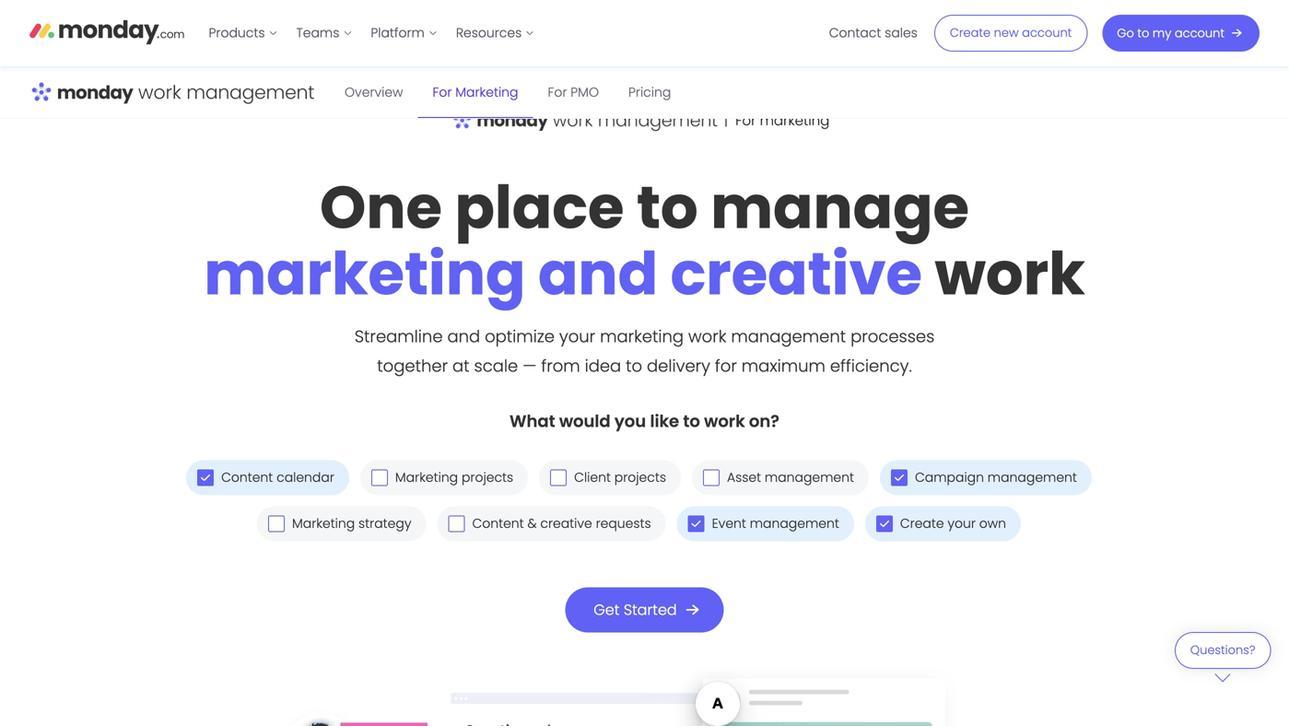 Task type: describe. For each thing, give the bounding box(es) containing it.
0 vertical spatial marketing
[[456, 83, 519, 101]]

products
[[209, 24, 265, 42]]

monday.com work management image
[[30, 67, 315, 119]]

products link
[[200, 18, 287, 48]]

overview link
[[330, 67, 418, 118]]

idea
[[585, 354, 622, 378]]

get
[[594, 600, 620, 620]]

content & creative requests
[[472, 515, 651, 533]]

event management
[[712, 515, 840, 533]]

requests
[[596, 515, 651, 533]]

event management button
[[677, 506, 854, 541]]

one
[[320, 166, 442, 249]]

marketing projects button
[[360, 460, 528, 495]]

to down wm logo
[[637, 166, 699, 249]]

management for campaign management
[[988, 469, 1078, 487]]

you
[[615, 410, 646, 433]]

overview
[[345, 83, 403, 101]]

go to my account button
[[1103, 15, 1260, 52]]

client
[[574, 469, 611, 487]]

for
[[715, 354, 737, 378]]

teams
[[296, 24, 340, 42]]

account inside button
[[1023, 24, 1072, 41]]

platform link
[[362, 18, 447, 48]]

for marketing link
[[418, 67, 533, 118]]

content calendar
[[221, 469, 335, 487]]

asset management
[[727, 469, 855, 487]]

teams link
[[287, 18, 362, 48]]

work for streamline and optimize your marketing work management processes together at scale — from idea to delivery for maximum efficiency.
[[689, 325, 727, 348]]

asset management button
[[692, 460, 869, 495]]

manage
[[711, 166, 970, 249]]

place
[[455, 166, 624, 249]]

marketing projects
[[395, 469, 514, 487]]

what would you like to work on?
[[510, 410, 780, 433]]

marketing strategy button
[[257, 506, 426, 541]]

—
[[523, 354, 537, 378]]

questions?
[[1191, 642, 1256, 659]]

for marketing
[[433, 83, 519, 101]]

for for for marketing
[[433, 83, 452, 101]]

campaign management
[[915, 469, 1078, 487]]

management for event management
[[750, 515, 840, 533]]

like
[[650, 410, 680, 433]]

main element
[[200, 0, 1260, 66]]

contact sales
[[829, 24, 918, 42]]

asset
[[727, 469, 762, 487]]

0 vertical spatial work
[[935, 233, 1086, 315]]

would
[[559, 410, 611, 433]]

own
[[980, 515, 1007, 533]]

started
[[624, 600, 677, 620]]

calendar
[[277, 469, 335, 487]]

marketing and creative work
[[204, 233, 1086, 315]]

content for content & creative requests
[[472, 515, 524, 533]]

pmo
[[571, 83, 599, 101]]

marketing for projects
[[395, 469, 458, 487]]

optimize
[[485, 325, 555, 348]]

delivery
[[647, 354, 711, 378]]

on?
[[749, 410, 780, 433]]

processes
[[851, 325, 935, 348]]

resources link
[[447, 18, 544, 48]]

from
[[541, 354, 580, 378]]

at
[[453, 354, 470, 378]]

content calendar button
[[186, 460, 349, 495]]

management inside streamline and optimize your marketing work management processes together at scale — from idea to delivery for maximum efficiency.
[[731, 325, 846, 348]]

marketing inside streamline and optimize your marketing work management processes together at scale — from idea to delivery for maximum efficiency.
[[600, 325, 684, 348]]

marketing strategy
[[292, 515, 412, 533]]

wm logo image
[[451, 97, 838, 145]]



Task type: vqa. For each thing, say whether or not it's contained in the screenshot.
Partners/
no



Task type: locate. For each thing, give the bounding box(es) containing it.
marketing for strategy
[[292, 515, 355, 533]]

projects
[[462, 469, 514, 487], [615, 469, 666, 487]]

work inside streamline and optimize your marketing work management processes together at scale — from idea to delivery for maximum efficiency.
[[689, 325, 727, 348]]

monday.com logo image
[[30, 12, 185, 51]]

client projects
[[574, 469, 666, 487]]

and inside streamline and optimize your marketing work management processes together at scale — from idea to delivery for maximum efficiency.
[[448, 325, 480, 348]]

create left new
[[950, 24, 991, 41]]

for pmo link
[[533, 67, 614, 118]]

create inside main element
[[950, 24, 991, 41]]

1 for from the left
[[433, 83, 452, 101]]

event
[[712, 515, 747, 533]]

marketing up delivery
[[600, 325, 684, 348]]

2 for from the left
[[548, 83, 567, 101]]

0 vertical spatial create
[[950, 24, 991, 41]]

to right like
[[683, 410, 700, 433]]

contact
[[829, 24, 882, 42]]

my
[[1153, 25, 1172, 41]]

get started button
[[565, 588, 724, 633]]

marketing
[[456, 83, 519, 101], [395, 469, 458, 487], [292, 515, 355, 533]]

streamline and optimize your marketing work management processes together at scale — from idea to delivery for maximum efficiency.
[[355, 325, 935, 378]]

account right new
[[1023, 24, 1072, 41]]

0 horizontal spatial and
[[448, 325, 480, 348]]

your inside streamline and optimize your marketing work management processes together at scale — from idea to delivery for maximum efficiency.
[[559, 325, 596, 348]]

projects for client projects
[[615, 469, 666, 487]]

work
[[935, 233, 1086, 315], [689, 325, 727, 348], [704, 410, 745, 433]]

to
[[1138, 25, 1150, 41], [637, 166, 699, 249], [626, 354, 643, 378], [683, 410, 700, 433]]

contact sales button
[[820, 18, 927, 48]]

questions? button
[[1175, 632, 1272, 683]]

marketing down calendar
[[292, 515, 355, 533]]

creative
[[671, 233, 923, 315], [541, 515, 593, 533]]

2 vertical spatial work
[[704, 410, 745, 433]]

1 horizontal spatial for
[[548, 83, 567, 101]]

scale
[[474, 354, 518, 378]]

0 horizontal spatial create
[[901, 515, 945, 533]]

and up streamline and optimize your marketing work management processes together at scale — from idea to delivery for maximum efficiency.
[[538, 233, 658, 315]]

create
[[950, 24, 991, 41], [901, 515, 945, 533]]

content inside button
[[221, 469, 273, 487]]

1 horizontal spatial create
[[950, 24, 991, 41]]

create down campaign
[[901, 515, 945, 533]]

0 vertical spatial creative
[[671, 233, 923, 315]]

1 vertical spatial content
[[472, 515, 524, 533]]

for left 'pmo'
[[548, 83, 567, 101]]

new
[[994, 24, 1019, 41]]

efficiency.
[[830, 354, 912, 378]]

2 projects from the left
[[615, 469, 666, 487]]

for for for pmo
[[548, 83, 567, 101]]

0 horizontal spatial creative
[[541, 515, 593, 533]]

what
[[510, 410, 555, 433]]

1 horizontal spatial marketing
[[600, 325, 684, 348]]

marketing inside button
[[395, 469, 458, 487]]

0 vertical spatial and
[[538, 233, 658, 315]]

marketing down resources
[[456, 83, 519, 101]]

1 horizontal spatial content
[[472, 515, 524, 533]]

1 vertical spatial creative
[[541, 515, 593, 533]]

marketing
[[204, 233, 526, 315], [600, 325, 684, 348]]

for right overview
[[433, 83, 452, 101]]

1 vertical spatial create
[[901, 515, 945, 533]]

0 horizontal spatial for
[[433, 83, 452, 101]]

1 vertical spatial work
[[689, 325, 727, 348]]

your left 'own'
[[948, 515, 976, 533]]

work for what would you like to work on?
[[704, 410, 745, 433]]

list containing products
[[200, 0, 544, 66]]

0 horizontal spatial marketing
[[204, 233, 526, 315]]

projects down the 'what'
[[462, 469, 514, 487]]

projects for marketing projects
[[462, 469, 514, 487]]

projects right client
[[615, 469, 666, 487]]

and up at
[[448, 325, 480, 348]]

content left calendar
[[221, 469, 273, 487]]

your
[[559, 325, 596, 348], [948, 515, 976, 533]]

strategy
[[359, 515, 412, 533]]

streamline
[[355, 325, 443, 348]]

list
[[200, 0, 544, 66]]

management up maximum
[[731, 325, 846, 348]]

1 vertical spatial your
[[948, 515, 976, 533]]

campaign management button
[[880, 460, 1092, 495]]

client projects button
[[539, 460, 681, 495]]

1 horizontal spatial creative
[[671, 233, 923, 315]]

platform
[[371, 24, 425, 42]]

marketing up streamline
[[204, 233, 526, 315]]

1 horizontal spatial account
[[1175, 25, 1225, 41]]

account right my
[[1175, 25, 1225, 41]]

creative for &
[[541, 515, 593, 533]]

create for create new account
[[950, 24, 991, 41]]

together
[[377, 354, 448, 378]]

management up 'own'
[[988, 469, 1078, 487]]

create new account button
[[935, 15, 1088, 52]]

your up the from
[[559, 325, 596, 348]]

0 vertical spatial marketing
[[204, 233, 526, 315]]

maximum
[[742, 354, 826, 378]]

1 horizontal spatial your
[[948, 515, 976, 533]]

marketing up the strategy
[[395, 469, 458, 487]]

0 horizontal spatial content
[[221, 469, 273, 487]]

and for optimize
[[448, 325, 480, 348]]

1 projects from the left
[[462, 469, 514, 487]]

get started
[[594, 600, 677, 620]]

management
[[731, 325, 846, 348], [765, 469, 855, 487], [988, 469, 1078, 487], [750, 515, 840, 533]]

create new account
[[950, 24, 1072, 41]]

create your own
[[901, 515, 1007, 533]]

content for content calendar
[[221, 469, 273, 487]]

1 horizontal spatial and
[[538, 233, 658, 315]]

to inside button
[[1138, 25, 1150, 41]]

for pmo
[[548, 83, 599, 101]]

management down asset management
[[750, 515, 840, 533]]

1 vertical spatial and
[[448, 325, 480, 348]]

sales
[[885, 24, 918, 42]]

0 vertical spatial your
[[559, 325, 596, 348]]

management inside event management button
[[750, 515, 840, 533]]

1 vertical spatial marketing
[[600, 325, 684, 348]]

creative for and
[[671, 233, 923, 315]]

projects inside button
[[615, 469, 666, 487]]

to right 'go'
[[1138, 25, 1150, 41]]

&
[[528, 515, 537, 533]]

management for asset management
[[765, 469, 855, 487]]

content inside button
[[472, 515, 524, 533]]

0 horizontal spatial projects
[[462, 469, 514, 487]]

0 vertical spatial content
[[221, 469, 273, 487]]

2 vertical spatial marketing
[[292, 515, 355, 533]]

your inside button
[[948, 515, 976, 533]]

and
[[538, 233, 658, 315], [448, 325, 480, 348]]

marketing inside button
[[292, 515, 355, 533]]

1 vertical spatial marketing
[[395, 469, 458, 487]]

management inside the asset management button
[[765, 469, 855, 487]]

content & creative requests button
[[437, 506, 666, 541]]

campaign
[[915, 469, 985, 487]]

management inside campaign management "button"
[[988, 469, 1078, 487]]

pricing link
[[614, 67, 686, 118]]

to right idea
[[626, 354, 643, 378]]

go
[[1118, 25, 1135, 41]]

projects inside button
[[462, 469, 514, 487]]

0 horizontal spatial your
[[559, 325, 596, 348]]

create your own button
[[865, 506, 1021, 541]]

content left &
[[472, 515, 524, 533]]

account
[[1023, 24, 1072, 41], [1175, 25, 1225, 41]]

and for creative
[[538, 233, 658, 315]]

for
[[433, 83, 452, 101], [548, 83, 567, 101]]

create for create your own
[[901, 515, 945, 533]]

creative inside button
[[541, 515, 593, 533]]

content
[[221, 469, 273, 487], [472, 515, 524, 533]]

pricing
[[629, 83, 671, 101]]

0 horizontal spatial account
[[1023, 24, 1072, 41]]

resources
[[456, 24, 522, 42]]

management up event management
[[765, 469, 855, 487]]

account inside button
[[1175, 25, 1225, 41]]

one place to manage
[[320, 166, 970, 249]]

1 horizontal spatial projects
[[615, 469, 666, 487]]

to inside streamline and optimize your marketing work management processes together at scale — from idea to delivery for maximum efficiency.
[[626, 354, 643, 378]]

go to my account
[[1118, 25, 1225, 41]]



